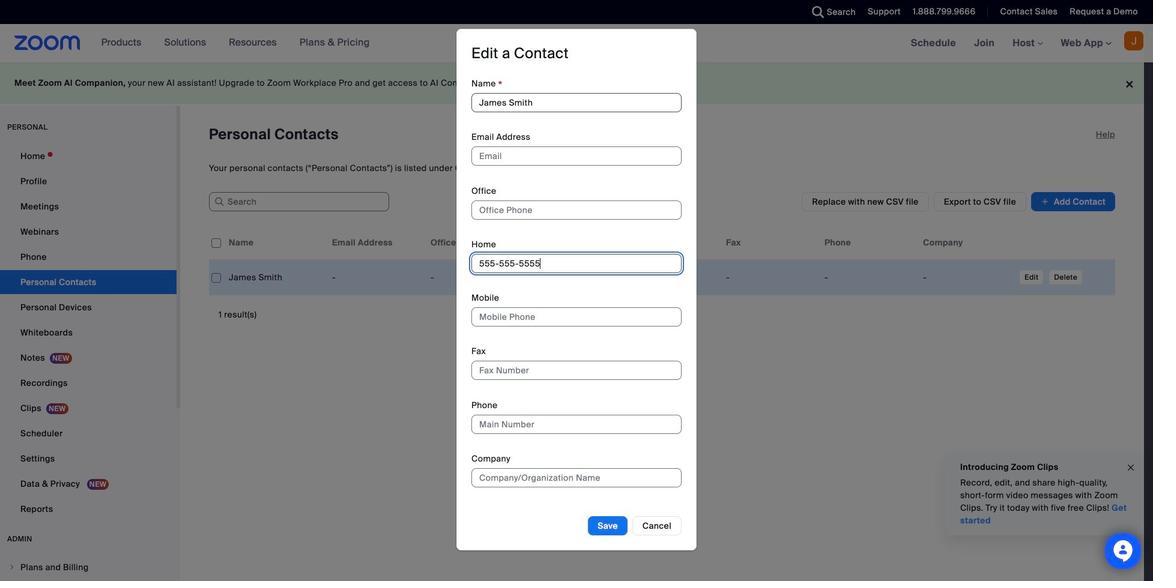 Task type: describe. For each thing, give the bounding box(es) containing it.
6 cell from the left
[[722, 266, 820, 290]]

meetings navigation
[[902, 24, 1154, 63]]

First and Last Name text field
[[472, 93, 682, 112]]

8 cell from the left
[[919, 266, 1017, 290]]

Fax Number text field
[[472, 361, 682, 381]]

Office Phone text field
[[472, 200, 682, 220]]

Mobile Phone text field
[[472, 308, 682, 327]]

add image
[[1041, 196, 1050, 208]]

Main Number text field
[[472, 415, 682, 434]]

Search Contacts Input text field
[[209, 192, 389, 212]]

Company/Organization Name text field
[[472, 469, 682, 488]]

7 cell from the left
[[820, 266, 919, 290]]



Task type: locate. For each thing, give the bounding box(es) containing it.
4 cell from the left
[[525, 266, 623, 290]]

1 cell from the left
[[224, 266, 328, 290]]

product information navigation
[[92, 24, 379, 62]]

application
[[209, 226, 1125, 305]]

personal menu menu
[[0, 144, 177, 523]]

dialog
[[457, 29, 697, 551]]

5 cell from the left
[[623, 266, 722, 290]]

banner
[[0, 24, 1154, 63]]

2 cell from the left
[[328, 266, 426, 290]]

Email text field
[[472, 147, 682, 166]]

3 cell from the left
[[426, 266, 525, 290]]

Home Phone text field
[[472, 254, 682, 273]]

footer
[[0, 62, 1145, 104]]

close image
[[1127, 461, 1136, 475]]

cell
[[224, 266, 328, 290], [328, 266, 426, 290], [426, 266, 525, 290], [525, 266, 623, 290], [623, 266, 722, 290], [722, 266, 820, 290], [820, 266, 919, 290], [919, 266, 1017, 290]]



Task type: vqa. For each thing, say whether or not it's contained in the screenshot.
'Date Range Picker Start' field at the left of the page
no



